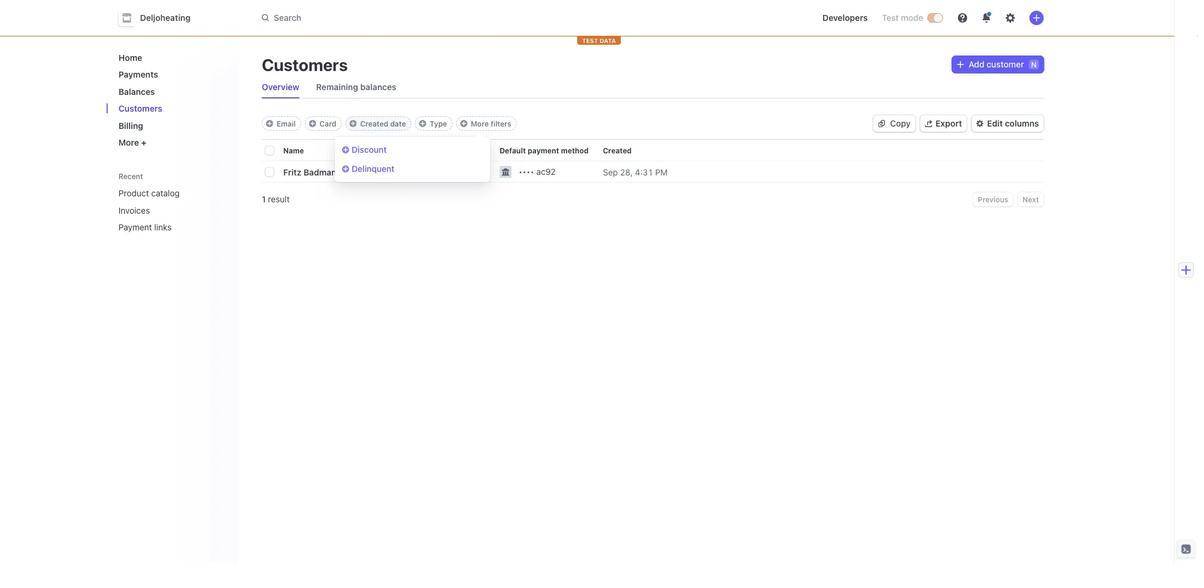 Task type: vqa. For each thing, say whether or not it's contained in the screenshot.
summary at the top of page
no



Task type: locate. For each thing, give the bounding box(es) containing it.
sep 28, 4:31 pm
[[603, 167, 668, 177]]

toolbar containing email
[[262, 116, 517, 131]]

••••
[[519, 167, 534, 177]]

add card image
[[309, 120, 316, 127]]

payment links link
[[114, 218, 212, 237]]

filters
[[491, 119, 511, 128]]

0 vertical spatial customers
[[262, 55, 348, 74]]

1 horizontal spatial email
[[389, 146, 408, 155]]

customers up overview
[[262, 55, 348, 74]]

pin to navigation image
[[218, 189, 227, 198], [218, 206, 227, 215]]

svg image left add at the top
[[957, 61, 964, 68]]

1 horizontal spatial svg image
[[957, 61, 964, 68]]

1 pin to navigation image from the top
[[218, 189, 227, 198]]

1 vertical spatial created
[[603, 146, 632, 155]]

1 horizontal spatial more
[[471, 119, 489, 128]]

0 vertical spatial created
[[360, 119, 388, 128]]

more left +
[[119, 138, 139, 147]]

4:31
[[635, 167, 653, 177]]

terryturtle85@gmail.com link
[[389, 162, 500, 182]]

svg image left copy
[[878, 120, 885, 127]]

test
[[882, 13, 899, 23]]

remaining
[[316, 82, 358, 92]]

0 vertical spatial more
[[471, 119, 489, 128]]

more inside core navigation links element
[[119, 138, 139, 147]]

more for more +
[[119, 138, 139, 147]]

previous
[[978, 195, 1008, 204]]

clear history image
[[218, 172, 225, 179]]

columns
[[1005, 119, 1039, 128]]

created date
[[360, 119, 406, 128]]

default
[[500, 146, 526, 155]]

svg image
[[957, 61, 964, 68], [878, 120, 885, 127]]

•••• ac92
[[519, 167, 556, 177]]

help image
[[958, 13, 968, 23]]

add customer
[[969, 59, 1024, 69]]

customers down balances
[[119, 104, 162, 113]]

mode
[[901, 13, 923, 23]]

recent
[[119, 172, 143, 180]]

payment links
[[119, 222, 172, 232]]

more inside toolbar
[[471, 119, 489, 128]]

result
[[268, 194, 290, 204]]

billing link
[[114, 116, 228, 135]]

1 vertical spatial email
[[389, 146, 408, 155]]

1 vertical spatial pin to navigation image
[[218, 206, 227, 215]]

remaining balances link
[[311, 79, 401, 96]]

data
[[600, 37, 616, 44]]

pin to navigation image down clear history icon
[[218, 189, 227, 198]]

0 horizontal spatial svg image
[[878, 120, 885, 127]]

1 horizontal spatial created
[[603, 146, 632, 155]]

created
[[360, 119, 388, 128], [603, 146, 632, 155]]

more
[[471, 119, 489, 128], [119, 138, 139, 147]]

billing
[[119, 121, 143, 130]]

0 horizontal spatial email
[[277, 119, 296, 128]]

Search text field
[[255, 7, 591, 29]]

method
[[561, 146, 589, 155]]

delinquent button
[[342, 163, 483, 175]]

0 horizontal spatial customers
[[119, 104, 162, 113]]

settings image
[[1006, 13, 1015, 23]]

pin to navigation image up pin to navigation icon
[[218, 206, 227, 215]]

customers
[[262, 55, 348, 74], [119, 104, 162, 113]]

0 vertical spatial email
[[277, 119, 296, 128]]

0 horizontal spatial more
[[119, 138, 139, 147]]

recent navigation links element
[[107, 167, 238, 237]]

customers link
[[114, 99, 228, 118]]

email
[[277, 119, 296, 128], [389, 146, 408, 155]]

fritz badman link
[[283, 162, 351, 182]]

discount
[[352, 145, 387, 155]]

name
[[283, 146, 304, 155]]

2 pin to navigation image from the top
[[218, 206, 227, 215]]

test
[[582, 37, 598, 44]]

payments
[[119, 70, 158, 79]]

remaining balances
[[316, 82, 396, 92]]

product
[[119, 188, 149, 198]]

1 vertical spatial customers
[[119, 104, 162, 113]]

fritz
[[283, 167, 301, 177]]

toolbar
[[262, 116, 517, 131]]

0 vertical spatial pin to navigation image
[[218, 189, 227, 198]]

invoices
[[119, 205, 150, 215]]

pin to navigation image for invoices
[[218, 206, 227, 215]]

recent element
[[107, 184, 238, 237]]

more +
[[119, 138, 147, 147]]

card
[[320, 119, 336, 128]]

1 vertical spatial more
[[119, 138, 139, 147]]

sep
[[603, 167, 618, 177]]

more right add more filters "icon"
[[471, 119, 489, 128]]

test data
[[582, 37, 616, 44]]

next
[[1023, 195, 1039, 204]]

email right add email image
[[277, 119, 296, 128]]

created inside toolbar
[[360, 119, 388, 128]]

developers
[[823, 13, 868, 23]]

test mode
[[882, 13, 923, 23]]

created right add created date image
[[360, 119, 388, 128]]

payments link
[[114, 65, 228, 84]]

1 vertical spatial svg image
[[878, 120, 885, 127]]

0 horizontal spatial created
[[360, 119, 388, 128]]

ac92
[[536, 167, 556, 177]]

search
[[274, 13, 301, 23]]

more filters
[[471, 119, 511, 128]]

discount button
[[342, 144, 483, 156]]

notifications image
[[982, 13, 991, 23]]

deljoheating button
[[119, 10, 203, 26]]

copy
[[890, 119, 911, 128]]

email up "delinquent" button
[[389, 146, 408, 155]]

•••• ac92 link
[[492, 159, 603, 183]]

tab list
[[257, 76, 1044, 99]]

created up sep
[[603, 146, 632, 155]]

add created date image
[[350, 120, 357, 127]]



Task type: describe. For each thing, give the bounding box(es) containing it.
export button
[[920, 115, 967, 132]]

1 horizontal spatial customers
[[262, 55, 348, 74]]

product catalog
[[119, 188, 180, 198]]

add email image
[[266, 120, 273, 127]]

1
[[262, 194, 266, 204]]

export
[[936, 119, 962, 128]]

fritz badman
[[283, 167, 336, 177]]

add
[[969, 59, 985, 69]]

next button
[[1018, 192, 1044, 207]]

edit columns
[[987, 119, 1039, 128]]

balances link
[[114, 82, 228, 101]]

Search search field
[[255, 7, 591, 29]]

created for created
[[603, 146, 632, 155]]

add more filters image
[[460, 120, 467, 127]]

payment
[[119, 222, 152, 232]]

1 result
[[262, 194, 290, 204]]

balances
[[360, 82, 396, 92]]

date
[[390, 119, 406, 128]]

+
[[141, 138, 147, 147]]

pin to navigation image for product catalog
[[218, 189, 227, 198]]

catalog
[[151, 188, 180, 198]]

customer
[[987, 59, 1024, 69]]

home
[[119, 53, 142, 62]]

links
[[154, 222, 172, 232]]

edit columns button
[[972, 115, 1044, 132]]

more for more filters
[[471, 119, 489, 128]]

add type image
[[419, 120, 426, 127]]

created for created date
[[360, 119, 388, 128]]

overview
[[262, 82, 299, 92]]

product catalog link
[[114, 184, 212, 203]]

customers inside core navigation links element
[[119, 104, 162, 113]]

type
[[430, 119, 447, 128]]

deljoheating
[[140, 13, 191, 23]]

copy button
[[873, 115, 915, 132]]

default payment method
[[500, 146, 589, 155]]

Select All checkbox
[[265, 146, 274, 155]]

previous button
[[973, 192, 1013, 207]]

overview link
[[257, 79, 304, 96]]

sep 28, 4:31 pm link
[[603, 162, 682, 182]]

svg image inside copy popup button
[[878, 120, 885, 127]]

badman
[[304, 167, 336, 177]]

delinquent
[[352, 164, 394, 174]]

Select Item checkbox
[[265, 168, 274, 176]]

pin to navigation image
[[218, 223, 227, 232]]

terryturtle85@gmail.com
[[389, 167, 485, 177]]

payment
[[528, 146, 559, 155]]

28,
[[620, 167, 633, 177]]

home link
[[114, 48, 228, 67]]

0 vertical spatial svg image
[[957, 61, 964, 68]]

email inside toolbar
[[277, 119, 296, 128]]

developers link
[[818, 8, 873, 27]]

invoices link
[[114, 201, 212, 220]]

edit
[[987, 119, 1003, 128]]

tab list containing overview
[[257, 76, 1044, 99]]

core navigation links element
[[114, 48, 228, 152]]

balances
[[119, 87, 155, 96]]

pm
[[655, 167, 668, 177]]

n
[[1031, 60, 1037, 69]]



